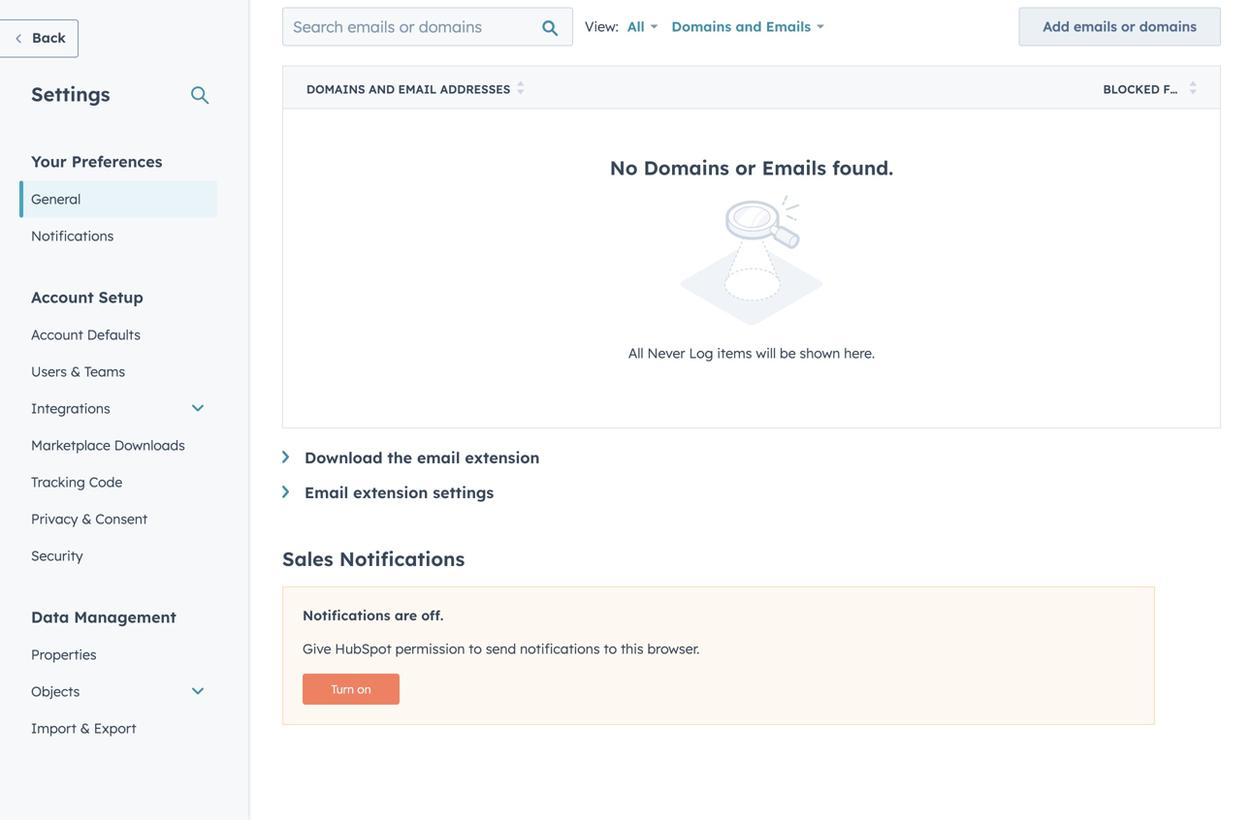 Task type: describe. For each thing, give the bounding box(es) containing it.
here.
[[844, 345, 875, 362]]

found.
[[833, 156, 894, 180]]

integrations
[[31, 400, 110, 417]]

domains for domains and email addresses
[[307, 82, 365, 96]]

Search emails or domains search field
[[282, 7, 573, 46]]

tracking code
[[31, 474, 122, 491]]

press to sort. element for domains and email addresses
[[517, 81, 524, 97]]

blocked for button
[[1080, 66, 1221, 109]]

marketplace
[[31, 437, 110, 454]]

no domains or emails found.
[[610, 156, 894, 180]]

notifications for notifications are off.
[[303, 607, 391, 624]]

notifications
[[520, 641, 600, 658]]

email inside button
[[398, 82, 437, 96]]

domains
[[1140, 18, 1197, 35]]

download
[[305, 448, 383, 467]]

all button
[[627, 7, 659, 46]]

blocked for
[[1103, 82, 1188, 96]]

settings
[[433, 483, 494, 502]]

email
[[417, 448, 460, 467]]

give
[[303, 641, 331, 658]]

objects
[[31, 683, 80, 700]]

off.
[[421, 607, 444, 624]]

export
[[94, 720, 136, 737]]

never
[[648, 345, 686, 362]]

import
[[31, 720, 77, 737]]

blocked
[[1103, 82, 1160, 96]]

add emails or domains button
[[1019, 7, 1221, 46]]

send
[[486, 641, 516, 658]]

data management element
[[19, 607, 217, 784]]

preferences
[[72, 152, 162, 171]]

users
[[31, 363, 67, 380]]

add
[[1043, 18, 1070, 35]]

your
[[31, 152, 67, 171]]

general link
[[19, 181, 217, 218]]

sales
[[282, 547, 333, 571]]

press to sort. element for blocked for
[[1190, 81, 1197, 97]]

security link
[[19, 538, 217, 575]]

marketplace downloads
[[31, 437, 185, 454]]

domains and email addresses button
[[283, 66, 1080, 109]]

general
[[31, 191, 81, 208]]

account defaults
[[31, 326, 141, 343]]

notifications are off.
[[303, 607, 444, 624]]

tracking
[[31, 474, 85, 491]]

account defaults link
[[19, 317, 217, 354]]

or for emails
[[1121, 18, 1136, 35]]

import & export
[[31, 720, 136, 737]]

email extension settings button
[[282, 483, 1221, 502]]

this
[[621, 641, 644, 658]]

1 vertical spatial emails
[[762, 156, 827, 180]]

security
[[31, 548, 83, 565]]

emails inside domains and emails "popup button"
[[766, 18, 811, 35]]

email extension settings
[[305, 483, 494, 502]]

for
[[1164, 82, 1188, 96]]

hubspot
[[335, 641, 392, 658]]

and for email
[[369, 82, 395, 96]]

& for export
[[80, 720, 90, 737]]

turn on button
[[303, 674, 400, 705]]

properties
[[31, 647, 97, 664]]

0 horizontal spatial extension
[[353, 483, 428, 502]]

data
[[31, 608, 69, 627]]

integrations button
[[19, 390, 217, 427]]

no
[[610, 156, 638, 180]]

account setup
[[31, 288, 143, 307]]



Task type: vqa. For each thing, say whether or not it's contained in the screenshot.
Marketplaces icon
no



Task type: locate. For each thing, give the bounding box(es) containing it.
defaults
[[87, 326, 141, 343]]

management
[[74, 608, 176, 627]]

press to sort. image right addresses
[[517, 81, 524, 94]]

1 vertical spatial extension
[[353, 483, 428, 502]]

notifications
[[31, 227, 114, 244], [339, 547, 465, 571], [303, 607, 391, 624]]

domains
[[672, 18, 732, 35], [307, 82, 365, 96], [644, 156, 729, 180]]

0 vertical spatial extension
[[465, 448, 540, 467]]

your preferences
[[31, 152, 162, 171]]

teams
[[84, 363, 125, 380]]

domains and emails button
[[659, 7, 837, 46]]

all never log items will be shown here.
[[628, 345, 875, 362]]

addresses
[[440, 82, 511, 96]]

marketplace downloads link
[[19, 427, 217, 464]]

turn
[[331, 682, 354, 697]]

& right the "users"
[[71, 363, 80, 380]]

all right view:
[[628, 18, 645, 35]]

data management
[[31, 608, 176, 627]]

0 horizontal spatial email
[[305, 483, 349, 502]]

items
[[717, 345, 752, 362]]

0 vertical spatial account
[[31, 288, 94, 307]]

2 vertical spatial notifications
[[303, 607, 391, 624]]

account setup element
[[19, 287, 217, 575]]

notifications up hubspot
[[303, 607, 391, 624]]

and inside "popup button"
[[736, 18, 762, 35]]

press to sort. image for domains and email addresses
[[517, 81, 524, 94]]

to left 'send' at the bottom left of the page
[[469, 641, 482, 658]]

1 press to sort. image from the left
[[517, 81, 524, 94]]

domains inside button
[[307, 82, 365, 96]]

0 horizontal spatial press to sort. element
[[517, 81, 524, 97]]

users & teams link
[[19, 354, 217, 390]]

notifications up are
[[339, 547, 465, 571]]

caret image left download
[[282, 451, 289, 463]]

will
[[756, 345, 776, 362]]

notifications for notifications
[[31, 227, 114, 244]]

2 vertical spatial domains
[[644, 156, 729, 180]]

notifications down general
[[31, 227, 114, 244]]

and inside button
[[369, 82, 395, 96]]

1 account from the top
[[31, 288, 94, 307]]

downloads
[[114, 437, 185, 454]]

1 horizontal spatial press to sort. image
[[1190, 81, 1197, 94]]

extension down the
[[353, 483, 428, 502]]

1 horizontal spatial or
[[1121, 18, 1136, 35]]

caret image for email extension settings
[[282, 486, 289, 498]]

domains inside "popup button"
[[672, 18, 732, 35]]

settings
[[31, 82, 110, 106]]

0 vertical spatial notifications
[[31, 227, 114, 244]]

domains for domains and emails
[[672, 18, 732, 35]]

the
[[387, 448, 412, 467]]

2 press to sort. element from the left
[[1190, 81, 1197, 97]]

domains and email addresses
[[307, 82, 511, 96]]

press to sort. element right addresses
[[517, 81, 524, 97]]

0 vertical spatial domains
[[672, 18, 732, 35]]

& right the privacy
[[82, 511, 92, 528]]

press to sort. element right for
[[1190, 81, 1197, 97]]

1 horizontal spatial and
[[736, 18, 762, 35]]

press to sort. image right for
[[1190, 81, 1197, 94]]

0 horizontal spatial or
[[735, 156, 756, 180]]

or
[[1121, 18, 1136, 35], [735, 156, 756, 180]]

notifications inside your preferences element
[[31, 227, 114, 244]]

add emails or domains
[[1043, 18, 1197, 35]]

0 vertical spatial &
[[71, 363, 80, 380]]

press to sort. element inside the "blocked for" button
[[1190, 81, 1197, 97]]

give hubspot permission to send notifications to this browser.
[[303, 641, 700, 658]]

caret image for download the email extension
[[282, 451, 289, 463]]

to
[[469, 641, 482, 658], [604, 641, 617, 658]]

1 vertical spatial and
[[369, 82, 395, 96]]

0 vertical spatial email
[[398, 82, 437, 96]]

account
[[31, 288, 94, 307], [31, 326, 83, 343]]

and down search emails or domains search box
[[369, 82, 395, 96]]

press to sort. element inside domains and email addresses button
[[517, 81, 524, 97]]

all left never
[[628, 345, 644, 362]]

browser.
[[648, 641, 700, 658]]

and
[[736, 18, 762, 35], [369, 82, 395, 96]]

properties link
[[19, 637, 217, 674]]

press to sort. image
[[517, 81, 524, 94], [1190, 81, 1197, 94]]

download the email extension button
[[282, 448, 1221, 467]]

code
[[89, 474, 122, 491]]

account up account defaults
[[31, 288, 94, 307]]

1 vertical spatial &
[[82, 511, 92, 528]]

extension
[[465, 448, 540, 467], [353, 483, 428, 502]]

1 vertical spatial or
[[735, 156, 756, 180]]

2 caret image from the top
[[282, 486, 289, 498]]

& for consent
[[82, 511, 92, 528]]

caret image inside email extension settings "dropdown button"
[[282, 486, 289, 498]]

shown
[[800, 345, 840, 362]]

extension up settings
[[465, 448, 540, 467]]

press to sort. image for blocked for
[[1190, 81, 1197, 94]]

caret image up sales
[[282, 486, 289, 498]]

& for teams
[[71, 363, 80, 380]]

0 vertical spatial and
[[736, 18, 762, 35]]

0 vertical spatial caret image
[[282, 451, 289, 463]]

0 horizontal spatial and
[[369, 82, 395, 96]]

account for account setup
[[31, 288, 94, 307]]

to left the this on the bottom of page
[[604, 641, 617, 658]]

press to sort. element
[[517, 81, 524, 97], [1190, 81, 1197, 97]]

all
[[628, 18, 645, 35], [628, 345, 644, 362]]

are
[[395, 607, 417, 624]]

1 vertical spatial caret image
[[282, 486, 289, 498]]

1 vertical spatial account
[[31, 326, 83, 343]]

& left export
[[80, 720, 90, 737]]

domains and emails
[[672, 18, 811, 35]]

1 vertical spatial all
[[628, 345, 644, 362]]

email down download
[[305, 483, 349, 502]]

1 horizontal spatial extension
[[465, 448, 540, 467]]

consent
[[95, 511, 148, 528]]

all for all never log items will be shown here.
[[628, 345, 644, 362]]

0 vertical spatial all
[[628, 18, 645, 35]]

and for emails
[[736, 18, 762, 35]]

1 horizontal spatial to
[[604, 641, 617, 658]]

1 vertical spatial domains
[[307, 82, 365, 96]]

2 to from the left
[[604, 641, 617, 658]]

0 horizontal spatial press to sort. image
[[517, 81, 524, 94]]

all for all
[[628, 18, 645, 35]]

&
[[71, 363, 80, 380], [82, 511, 92, 528], [80, 720, 90, 737]]

emails
[[1074, 18, 1118, 35]]

permission
[[395, 641, 465, 658]]

or inside button
[[1121, 18, 1136, 35]]

or for domains
[[735, 156, 756, 180]]

tracking code link
[[19, 464, 217, 501]]

account for account defaults
[[31, 326, 83, 343]]

back
[[32, 29, 66, 46]]

all inside popup button
[[628, 18, 645, 35]]

view:
[[585, 18, 619, 35]]

1 to from the left
[[469, 641, 482, 658]]

privacy & consent
[[31, 511, 148, 528]]

and up domains and email addresses button at top
[[736, 18, 762, 35]]

email
[[398, 82, 437, 96], [305, 483, 349, 502]]

0 vertical spatial or
[[1121, 18, 1136, 35]]

caret image inside download the email extension dropdown button
[[282, 451, 289, 463]]

sales notifications
[[282, 547, 465, 571]]

email left addresses
[[398, 82, 437, 96]]

your preferences element
[[19, 151, 217, 255]]

log
[[689, 345, 714, 362]]

2 press to sort. image from the left
[[1190, 81, 1197, 94]]

back link
[[0, 19, 78, 58]]

privacy
[[31, 511, 78, 528]]

account up the "users"
[[31, 326, 83, 343]]

1 vertical spatial notifications
[[339, 547, 465, 571]]

press to sort. image inside the "blocked for" button
[[1190, 81, 1197, 94]]

0 horizontal spatial to
[[469, 641, 482, 658]]

2 vertical spatial &
[[80, 720, 90, 737]]

emails
[[766, 18, 811, 35], [762, 156, 827, 180]]

0 vertical spatial emails
[[766, 18, 811, 35]]

be
[[780, 345, 796, 362]]

notifications link
[[19, 218, 217, 255]]

1 horizontal spatial press to sort. element
[[1190, 81, 1197, 97]]

caret image
[[282, 451, 289, 463], [282, 486, 289, 498]]

setup
[[98, 288, 143, 307]]

1 vertical spatial email
[[305, 483, 349, 502]]

turn on
[[331, 682, 371, 697]]

1 caret image from the top
[[282, 451, 289, 463]]

& inside data management element
[[80, 720, 90, 737]]

1 press to sort. element from the left
[[517, 81, 524, 97]]

on
[[357, 682, 371, 697]]

users & teams
[[31, 363, 125, 380]]

download the email extension
[[305, 448, 540, 467]]

privacy & consent link
[[19, 501, 217, 538]]

2 account from the top
[[31, 326, 83, 343]]

objects button
[[19, 674, 217, 711]]

import & export link
[[19, 711, 217, 747]]

press to sort. image inside domains and email addresses button
[[517, 81, 524, 94]]

1 horizontal spatial email
[[398, 82, 437, 96]]



